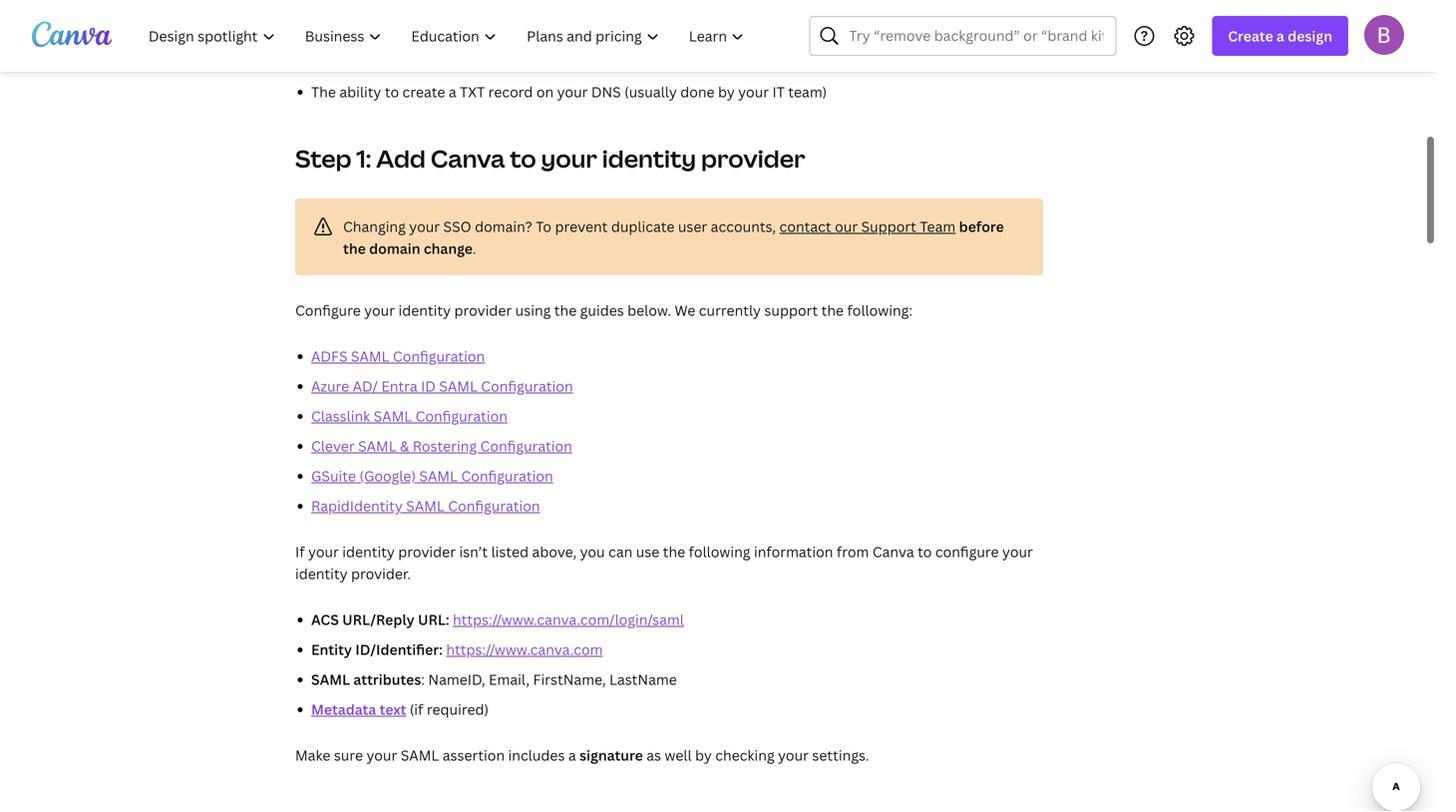Task type: locate. For each thing, give the bounding box(es) containing it.
0 vertical spatial to
[[385, 82, 399, 101]]

the down changing
[[343, 239, 366, 258]]

to right ability
[[385, 82, 399, 101]]

to down record
[[510, 142, 536, 175]]

information
[[754, 542, 833, 561]]

1 horizontal spatial to
[[510, 142, 536, 175]]

classlink saml configuration
[[311, 407, 508, 425]]

2 horizontal spatial a
[[1277, 26, 1285, 45]]

required)
[[427, 700, 489, 719]]

rostering
[[413, 436, 477, 455]]

0 vertical spatial a
[[1277, 26, 1285, 45]]

provider up accounts,
[[701, 142, 806, 175]]

your up adfs saml configuration link
[[364, 301, 395, 320]]

2 vertical spatial a
[[569, 746, 576, 765]]

the right using
[[554, 301, 577, 320]]

entity
[[311, 640, 352, 659]]

your right if
[[308, 542, 339, 561]]

1 vertical spatial to
[[510, 142, 536, 175]]

1 vertical spatial canva
[[873, 542, 914, 561]]

1 vertical spatial a
[[449, 82, 457, 101]]

0 vertical spatial by
[[718, 82, 735, 101]]

.
[[473, 239, 477, 258]]

(google)
[[360, 466, 416, 485]]

your up the change
[[409, 217, 440, 236]]

saml
[[545, 52, 584, 71], [351, 347, 390, 366], [439, 377, 478, 396], [374, 407, 412, 425], [358, 436, 397, 455], [419, 466, 458, 485], [406, 496, 445, 515], [311, 670, 350, 689], [401, 746, 439, 765]]

by right well
[[695, 746, 712, 765]]

your
[[557, 82, 588, 101], [738, 82, 769, 101], [541, 142, 597, 175], [409, 217, 440, 236], [364, 301, 395, 320], [308, 542, 339, 561], [1003, 542, 1033, 561], [367, 746, 397, 765], [778, 746, 809, 765]]

top level navigation element
[[136, 16, 762, 56]]

configuration down using
[[481, 377, 573, 396]]

to
[[536, 217, 552, 236]]

from
[[837, 542, 869, 561]]

gsuite (google) saml configuration link
[[311, 466, 553, 485]]

0 horizontal spatial canva
[[431, 142, 505, 175]]

attributes
[[354, 670, 421, 689]]

firstname,
[[533, 670, 606, 689]]

the inside before the domain change
[[343, 239, 366, 258]]

url/reply
[[342, 610, 415, 629]]

support
[[765, 301, 818, 320]]

our
[[835, 217, 858, 236]]

azure ad/ entra id saml configuration link
[[311, 377, 573, 396]]

we
[[675, 301, 696, 320]]

provider
[[701, 142, 806, 175], [454, 301, 512, 320], [398, 542, 456, 561]]

1 horizontal spatial canva
[[873, 542, 914, 561]]

2.0
[[587, 52, 607, 71]]

on
[[537, 82, 554, 101]]

support
[[862, 217, 917, 236]]

identity up the adfs saml configuration
[[399, 301, 451, 320]]

identity up provider.
[[342, 542, 395, 561]]

the right use
[[663, 542, 686, 561]]

settings.
[[812, 746, 869, 765]]

canva down txt at top
[[431, 142, 505, 175]]

by right done
[[718, 82, 735, 101]]

2 horizontal spatial to
[[918, 542, 932, 561]]

lastname
[[610, 670, 677, 689]]

1 vertical spatial provider
[[454, 301, 512, 320]]

0 horizontal spatial to
[[385, 82, 399, 101]]

(if
[[410, 700, 423, 719]]

provider inside the if your identity provider isn't listed above, you can use the following information from canva to configure your identity provider.
[[398, 542, 456, 561]]

signature
[[580, 746, 643, 765]]

metadata text (if required)
[[311, 700, 489, 719]]

bob builder image
[[1365, 15, 1405, 55]]

a right includes
[[569, 746, 576, 765]]

contact
[[780, 217, 832, 236]]

:
[[421, 670, 425, 689]]

team
[[920, 217, 956, 236]]

sure
[[334, 746, 363, 765]]

gsuite (google) saml configuration
[[311, 466, 553, 485]]

can
[[609, 542, 633, 561]]

classlink
[[311, 407, 370, 425]]

a inside dropdown button
[[1277, 26, 1285, 45]]

step 1: add canva to your identity provider
[[295, 142, 806, 175]]

2 vertical spatial to
[[918, 542, 932, 561]]

url:
[[418, 610, 450, 629]]

to left configure
[[918, 542, 932, 561]]

by
[[718, 82, 735, 101], [695, 746, 712, 765]]

a left "design"
[[1277, 26, 1285, 45]]

entra
[[381, 377, 418, 396]]

canva
[[431, 142, 505, 175], [873, 542, 914, 561]]

following
[[689, 542, 751, 561]]

canva right from
[[873, 542, 914, 561]]

rapididentity saml configuration
[[311, 496, 540, 515]]

1 horizontal spatial a
[[569, 746, 576, 765]]

prevent
[[555, 217, 608, 236]]

as
[[647, 746, 661, 765]]

saml up the ability to create a txt record on your dns (usually done by your it team)
[[545, 52, 584, 71]]

gsuite
[[311, 466, 356, 485]]

1 vertical spatial by
[[695, 746, 712, 765]]

https://www.canva.com/login/saml link
[[453, 610, 684, 629]]

provider left using
[[454, 301, 512, 320]]

ad/
[[353, 377, 378, 396]]

change
[[424, 239, 473, 258]]

provider down rapididentity saml configuration link
[[398, 542, 456, 561]]

metadata text link
[[311, 700, 406, 719]]

includes
[[508, 746, 565, 765]]

configure your identity provider using the guides below. we currently support the following:
[[295, 301, 913, 320]]

configuration
[[393, 347, 485, 366], [481, 377, 573, 396], [416, 407, 508, 425], [480, 436, 572, 455], [461, 466, 553, 485], [448, 496, 540, 515]]

https://www.canva.com
[[446, 640, 603, 659]]

if your identity provider isn't listed above, you can use the following information from canva to configure your identity provider.
[[295, 542, 1033, 583]]

identity down if
[[295, 564, 348, 583]]

2 vertical spatial provider
[[398, 542, 456, 561]]

following:
[[847, 301, 913, 320]]

make
[[295, 746, 331, 765]]

changing your sso domain? to prevent duplicate user accounts, contact our support team
[[343, 217, 956, 236]]

saml down clever saml & rostering configuration
[[419, 466, 458, 485]]

&
[[400, 436, 409, 455]]

the ability to create a txt record on your dns (usually done by your it team)
[[311, 82, 827, 101]]

a left txt at top
[[449, 82, 457, 101]]

the
[[343, 239, 366, 258], [554, 301, 577, 320], [822, 301, 844, 320], [663, 542, 686, 561]]

create a design button
[[1212, 16, 1349, 56]]

to
[[385, 82, 399, 101], [510, 142, 536, 175], [918, 542, 932, 561]]

saml up ad/
[[351, 347, 390, 366]]

metadata
[[311, 700, 376, 719]]



Task type: vqa. For each thing, say whether or not it's contained in the screenshot.
the a
yes



Task type: describe. For each thing, give the bounding box(es) containing it.
provider.
[[351, 564, 411, 583]]

configure
[[936, 542, 999, 561]]

your right sure
[[367, 746, 397, 765]]

that
[[450, 52, 478, 71]]

adfs saml configuration
[[311, 347, 485, 366]]

clever saml & rostering configuration
[[311, 436, 572, 455]]

1 horizontal spatial by
[[718, 82, 735, 101]]

0 horizontal spatial a
[[449, 82, 457, 101]]

isn't
[[459, 542, 488, 561]]

changing
[[343, 217, 406, 236]]

below.
[[628, 301, 671, 320]]

entity id/identifier: https://www.canva.com
[[311, 640, 603, 659]]

1:
[[356, 142, 371, 175]]

supports
[[481, 52, 542, 71]]

your down the ability to create a txt record on your dns (usually done by your it team)
[[541, 142, 597, 175]]

if
[[295, 542, 305, 561]]

provider for you
[[398, 542, 456, 561]]

to inside the if your identity provider isn't listed above, you can use the following information from canva to configure your identity provider.
[[918, 542, 932, 561]]

saml down gsuite (google) saml configuration link
[[406, 496, 445, 515]]

create
[[403, 82, 445, 101]]

canva inside the if your identity provider isn't listed above, you can use the following information from canva to configure your identity provider.
[[873, 542, 914, 561]]

you
[[580, 542, 605, 561]]

Try "remove background" or "brand kit" search field
[[849, 17, 1104, 55]]

txt
[[460, 82, 485, 101]]

before
[[959, 217, 1004, 236]]

rapididentity saml configuration link
[[311, 496, 540, 515]]

using
[[515, 301, 551, 320]]

your left "settings."
[[778, 746, 809, 765]]

id/identifier:
[[355, 640, 443, 659]]

domain?
[[475, 217, 532, 236]]

an
[[311, 52, 329, 71]]

provider
[[389, 52, 447, 71]]

configuration up listed
[[448, 496, 540, 515]]

your left it
[[738, 82, 769, 101]]

saml right the id
[[439, 377, 478, 396]]

identity down '(usually'
[[602, 142, 696, 175]]

duplicate
[[611, 217, 675, 236]]

configuration up azure ad/ entra id saml configuration link
[[393, 347, 485, 366]]

team)
[[788, 82, 827, 101]]

rapididentity
[[311, 496, 403, 515]]

azure ad/ entra id saml configuration
[[311, 377, 573, 396]]

saml down entra
[[374, 407, 412, 425]]

an identity provider that supports saml 2.0
[[311, 52, 607, 71]]

0 vertical spatial canva
[[431, 142, 505, 175]]

saml down entity
[[311, 670, 350, 689]]

design
[[1288, 26, 1333, 45]]

record
[[489, 82, 533, 101]]

configuration up rostering at the left
[[416, 407, 508, 425]]

above,
[[532, 542, 577, 561]]

create a design
[[1228, 26, 1333, 45]]

sso
[[443, 217, 472, 236]]

adfs
[[311, 347, 348, 366]]

azure
[[311, 377, 349, 396]]

clever
[[311, 436, 355, 455]]

configure
[[295, 301, 361, 320]]

checking
[[716, 746, 775, 765]]

0 horizontal spatial by
[[695, 746, 712, 765]]

your right the on
[[557, 82, 588, 101]]

make sure your saml assertion includes a signature as well by checking your settings.
[[295, 746, 869, 765]]

saml left &
[[358, 436, 397, 455]]

nameid,
[[428, 670, 485, 689]]

it
[[773, 82, 785, 101]]

the inside the if your identity provider isn't listed above, you can use the following information from canva to configure your identity provider.
[[663, 542, 686, 561]]

configuration right rostering at the left
[[480, 436, 572, 455]]

domain
[[369, 239, 421, 258]]

user
[[678, 217, 708, 236]]

adfs saml configuration link
[[311, 347, 485, 366]]

email,
[[489, 670, 530, 689]]

acs url/reply url: https://www.canva.com/login/saml
[[311, 610, 684, 629]]

currently
[[699, 301, 761, 320]]

done
[[681, 82, 715, 101]]

guides
[[580, 301, 624, 320]]

identity
[[333, 52, 386, 71]]

step
[[295, 142, 352, 175]]

ability
[[339, 82, 381, 101]]

your right configure
[[1003, 542, 1033, 561]]

the right support
[[822, 301, 844, 320]]

saml down (if
[[401, 746, 439, 765]]

listed
[[491, 542, 529, 561]]

before the domain change
[[343, 217, 1004, 258]]

https://www.canva.com link
[[446, 640, 603, 659]]

acs
[[311, 610, 339, 629]]

(usually
[[625, 82, 677, 101]]

https://www.canva.com/login/saml
[[453, 610, 684, 629]]

add
[[376, 142, 426, 175]]

id
[[421, 377, 436, 396]]

saml attributes : nameid, email, firstname, lastname
[[311, 670, 677, 689]]

0 vertical spatial provider
[[701, 142, 806, 175]]

use
[[636, 542, 660, 561]]

well
[[665, 746, 692, 765]]

text
[[380, 700, 406, 719]]

configuration down rostering at the left
[[461, 466, 553, 485]]

provider for below.
[[454, 301, 512, 320]]

create
[[1228, 26, 1274, 45]]



